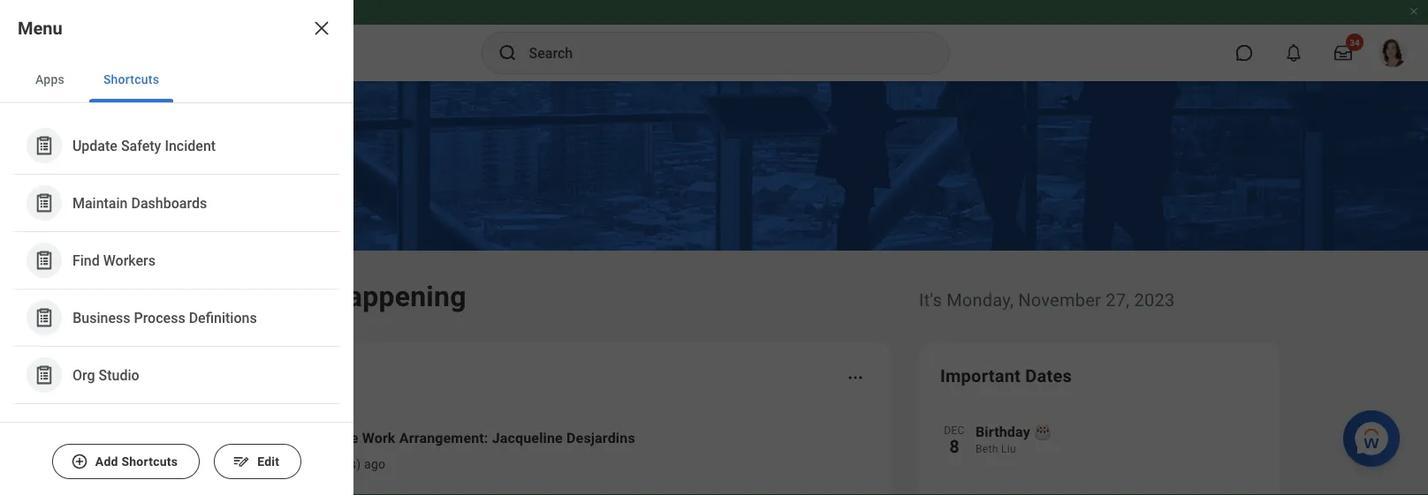 Task type: vqa. For each thing, say whether or not it's contained in the screenshot.
I
no



Task type: locate. For each thing, give the bounding box(es) containing it.
list
[[0, 103, 354, 419]]

8
[[949, 437, 960, 457]]

find
[[72, 252, 100, 269]]

edit
[[257, 455, 280, 470]]

shortcuts up safety
[[103, 72, 159, 87]]

clipboard image inside find workers "link"
[[33, 250, 55, 272]]

2 vertical spatial clipboard image
[[33, 307, 55, 329]]

find workers
[[72, 252, 156, 269]]

list item
[[170, 488, 870, 496]]

clipboard image inside maintain dashboards link
[[33, 192, 55, 214]]

incident
[[165, 137, 216, 154]]

global navigation dialog
[[0, 0, 354, 496]]

shortcuts inside tab list
[[103, 72, 159, 87]]

add shortcuts button
[[52, 445, 200, 480]]

request
[[251, 430, 304, 447]]

beth
[[976, 444, 999, 456]]

profile logan mcneil element
[[1368, 34, 1418, 72]]

birthday
[[976, 424, 1031, 441]]

1 clipboard image from the top
[[33, 135, 55, 157]]

0 vertical spatial clipboard image
[[33, 192, 55, 214]]

menu
[[18, 18, 63, 38]]

clipboard image inside business process definitions link
[[33, 307, 55, 329]]

dec 8
[[944, 425, 965, 457]]

here's what's happening main content
[[0, 81, 1428, 496]]

maintain dashboards
[[72, 195, 207, 212]]

edit button
[[214, 445, 302, 480]]

org
[[72, 367, 95, 384]]

org studio link
[[18, 351, 336, 400]]

text edit image
[[233, 453, 250, 471]]

banner
[[0, 0, 1428, 81]]

shortcuts right add
[[121, 455, 178, 470]]

1 vertical spatial clipboard image
[[33, 250, 55, 272]]

dec
[[944, 425, 965, 438]]

clipboard image left org
[[33, 365, 55, 387]]

shortcuts button
[[89, 57, 173, 103]]

my
[[251, 457, 268, 472]]

2 clipboard image from the top
[[33, 365, 55, 387]]

0 vertical spatial shortcuts
[[103, 72, 159, 87]]

clipboard image
[[33, 192, 55, 214], [33, 250, 55, 272], [33, 307, 55, 329]]

apps button
[[21, 57, 79, 103]]

desjardins
[[567, 430, 635, 447]]

tab list
[[0, 57, 354, 103]]

clipboard image left find
[[33, 250, 55, 272]]

studio
[[99, 367, 139, 384]]

update safety incident link
[[18, 121, 336, 171]]

here's
[[148, 280, 228, 313]]

monday,
[[947, 290, 1014, 311]]

2 clipboard image from the top
[[33, 250, 55, 272]]

clipboard image left update
[[33, 135, 55, 157]]

1 clipboard image from the top
[[33, 192, 55, 214]]

important dates element
[[940, 410, 1259, 496]]

clipboard image left business
[[33, 307, 55, 329]]

plus circle image
[[71, 453, 88, 471]]

process
[[134, 310, 185, 326]]

what's
[[235, 280, 320, 313]]

7
[[315, 457, 322, 472]]

clipboard image inside org studio "link"
[[33, 365, 55, 387]]

tasks
[[271, 457, 305, 472]]

clipboard image for update safety incident
[[33, 135, 55, 157]]

inbox image
[[195, 438, 222, 464]]

shortcuts
[[103, 72, 159, 87], [121, 455, 178, 470]]

birthday 🎂 beth liu
[[976, 424, 1048, 456]]

search image
[[497, 42, 518, 64]]

clipboard image
[[33, 135, 55, 157], [33, 365, 55, 387]]

0 vertical spatial clipboard image
[[33, 135, 55, 157]]

work
[[362, 430, 396, 447]]

clipboard image for find workers
[[33, 250, 55, 272]]

clipboard image left maintain
[[33, 192, 55, 214]]

3 clipboard image from the top
[[33, 307, 55, 329]]

clipboard image inside update safety incident "link"
[[33, 135, 55, 157]]

apps
[[35, 72, 64, 87]]

here's what's happening
[[148, 280, 466, 313]]

1 vertical spatial clipboard image
[[33, 365, 55, 387]]



Task type: describe. For each thing, give the bounding box(es) containing it.
liu
[[1001, 444, 1016, 456]]

dashboards
[[131, 195, 207, 212]]

november
[[1019, 290, 1101, 311]]

flexible
[[308, 430, 359, 447]]

tab list containing apps
[[0, 57, 354, 103]]

business process definitions
[[72, 310, 257, 326]]

maintain
[[72, 195, 128, 212]]

clipboard image for org studio
[[33, 365, 55, 387]]

awaiting your action list
[[170, 414, 870, 496]]

add
[[95, 455, 118, 470]]

workers
[[103, 252, 156, 269]]

dates
[[1026, 366, 1072, 387]]

clipboard image for maintain dashboards
[[33, 192, 55, 214]]

🎂
[[1034, 424, 1048, 441]]

x image
[[311, 18, 332, 39]]

it's monday, november 27, 2023
[[919, 290, 1175, 311]]

my tasks - 7 day(s) ago
[[251, 457, 386, 472]]

request flexible work arrangement: jacqueline desjardins
[[251, 430, 635, 447]]

27,
[[1106, 290, 1130, 311]]

business process definitions link
[[18, 293, 336, 343]]

update
[[72, 137, 118, 154]]

list item inside here's what's happening 'main content'
[[170, 488, 870, 496]]

-
[[308, 457, 312, 472]]

definitions
[[189, 310, 257, 326]]

jacqueline
[[492, 430, 563, 447]]

arrangement:
[[399, 430, 488, 447]]

inbox large image
[[1335, 44, 1352, 62]]

list containing update safety incident
[[0, 103, 354, 419]]

day(s)
[[325, 457, 361, 472]]

notifications large image
[[1285, 44, 1303, 62]]

close environment banner image
[[1409, 6, 1420, 17]]

it's
[[919, 290, 942, 311]]

1 vertical spatial shortcuts
[[121, 455, 178, 470]]

important
[[940, 366, 1021, 387]]

important dates
[[940, 366, 1072, 387]]

org studio
[[72, 367, 139, 384]]

update safety incident
[[72, 137, 216, 154]]

ago
[[364, 457, 386, 472]]

business
[[72, 310, 130, 326]]

safety
[[121, 137, 161, 154]]

add shortcuts
[[95, 455, 178, 470]]

happening
[[327, 280, 466, 313]]

clipboard image for business process definitions
[[33, 307, 55, 329]]

2023
[[1134, 290, 1175, 311]]

maintain dashboards link
[[18, 179, 336, 228]]

find workers link
[[18, 236, 336, 286]]



